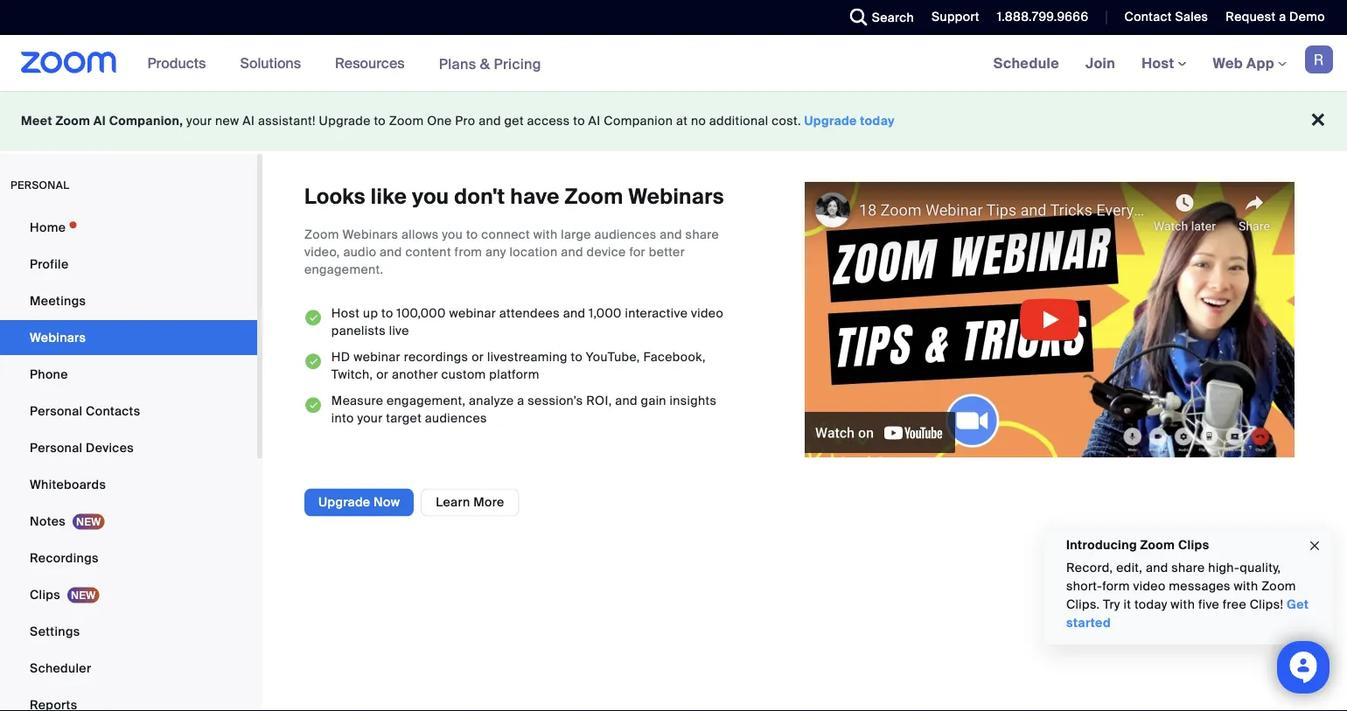 Task type: locate. For each thing, give the bounding box(es) containing it.
today inside record, edit, and share high-quality, short-form video messages with zoom clips. try it today with five free clips!
[[1135, 597, 1167, 613]]

personal down phone
[[30, 403, 83, 419]]

up
[[363, 305, 378, 321]]

host inside meetings navigation
[[1142, 54, 1178, 72]]

with down messages on the right
[[1171, 597, 1195, 613]]

3 ai from the left
[[588, 113, 601, 129]]

1 ai from the left
[[93, 113, 106, 129]]

companion
[[604, 113, 673, 129]]

audiences up for
[[595, 226, 657, 243]]

2 vertical spatial webinars
[[30, 329, 86, 346]]

looks like you don't have zoom webinars
[[304, 183, 724, 210]]

banner
[[0, 35, 1347, 92]]

0 vertical spatial a
[[1279, 9, 1286, 25]]

0 vertical spatial video
[[691, 305, 724, 321]]

upgrade left now
[[318, 494, 370, 510]]

meet zoom ai companion, your new ai assistant! upgrade to zoom one pro and get access to ai companion at no additional cost. upgrade today
[[21, 113, 895, 129]]

session's
[[528, 393, 583, 409]]

0 horizontal spatial your
[[186, 113, 212, 129]]

web app
[[1213, 54, 1275, 72]]

and inside host up to 100,000 webinar attendees and 1,000 interactive video panelists live
[[563, 305, 585, 321]]

or up custom
[[472, 349, 484, 365]]

1.888.799.9666 button
[[984, 0, 1093, 35], [997, 9, 1089, 25]]

1 horizontal spatial your
[[357, 410, 383, 426]]

ai right new
[[243, 113, 255, 129]]

personal
[[10, 178, 70, 192]]

personal
[[30, 403, 83, 419], [30, 440, 83, 456]]

0 vertical spatial your
[[186, 113, 212, 129]]

settings
[[30, 623, 80, 639]]

1 horizontal spatial video
[[1133, 578, 1166, 594]]

or
[[472, 349, 484, 365], [376, 366, 389, 383]]

your left new
[[186, 113, 212, 129]]

1 vertical spatial your
[[357, 410, 383, 426]]

0 vertical spatial you
[[412, 183, 449, 210]]

0 vertical spatial today
[[860, 113, 895, 129]]

youtube,
[[586, 349, 640, 365]]

webinars up audio
[[342, 226, 398, 243]]

from
[[455, 244, 482, 260]]

and left 1,000
[[563, 305, 585, 321]]

phone
[[30, 366, 68, 382]]

facebook,
[[643, 349, 706, 365]]

share
[[685, 226, 719, 243], [1172, 560, 1205, 576]]

and left "gain"
[[615, 393, 638, 409]]

custom
[[441, 366, 486, 383]]

with up location
[[533, 226, 558, 243]]

and
[[479, 113, 501, 129], [660, 226, 682, 243], [380, 244, 402, 260], [561, 244, 583, 260], [563, 305, 585, 321], [615, 393, 638, 409], [1146, 560, 1168, 576]]

with
[[533, 226, 558, 243], [1234, 578, 1258, 594], [1171, 597, 1195, 613]]

request
[[1226, 9, 1276, 25]]

looks
[[304, 183, 366, 210]]

plans
[[439, 54, 476, 73]]

1 vertical spatial webinar
[[354, 349, 401, 365]]

webinar right 100,000
[[449, 305, 496, 321]]

join
[[1086, 54, 1115, 72]]

webinars
[[628, 183, 724, 210], [342, 226, 398, 243], [30, 329, 86, 346]]

0 horizontal spatial audiences
[[425, 410, 487, 426]]

pro
[[455, 113, 475, 129]]

0 vertical spatial audiences
[[595, 226, 657, 243]]

a left demo at right
[[1279, 9, 1286, 25]]

clips inside personal menu menu
[[30, 587, 60, 603]]

messages
[[1169, 578, 1231, 594]]

2 horizontal spatial with
[[1234, 578, 1258, 594]]

video
[[691, 305, 724, 321], [1133, 578, 1166, 594]]

video,
[[304, 244, 340, 260]]

1 vertical spatial you
[[442, 226, 463, 243]]

engagement.
[[304, 261, 383, 278]]

1 horizontal spatial share
[[1172, 560, 1205, 576]]

2 personal from the top
[[30, 440, 83, 456]]

2 horizontal spatial ai
[[588, 113, 601, 129]]

0 horizontal spatial a
[[517, 393, 524, 409]]

2 horizontal spatial webinars
[[628, 183, 724, 210]]

to inside hd webinar recordings or livestreaming to youtube, facebook, twitch, or another custom platform
[[571, 349, 583, 365]]

host inside host up to 100,000 webinar attendees and 1,000 interactive video panelists live
[[331, 305, 360, 321]]

1 horizontal spatial audiences
[[595, 226, 657, 243]]

1 vertical spatial or
[[376, 366, 389, 383]]

video right the 'interactive'
[[691, 305, 724, 321]]

form
[[1102, 578, 1130, 594]]

five
[[1198, 597, 1220, 613]]

sales
[[1175, 9, 1208, 25]]

clips link
[[0, 577, 257, 612]]

1 horizontal spatial ai
[[243, 113, 255, 129]]

0 horizontal spatial video
[[691, 305, 724, 321]]

1 horizontal spatial host
[[1142, 54, 1178, 72]]

schedule
[[993, 54, 1059, 72]]

whiteboards
[[30, 476, 106, 493]]

free
[[1223, 597, 1247, 613]]

edit,
[[1116, 560, 1143, 576]]

0 horizontal spatial today
[[860, 113, 895, 129]]

you inside "zoom webinars allows you to connect with large audiences and share video, audio and content from any location and device for better engagement."
[[442, 226, 463, 243]]

resources
[[335, 54, 405, 72]]

or right twitch,
[[376, 366, 389, 383]]

2 ai from the left
[[243, 113, 255, 129]]

a down platform
[[517, 393, 524, 409]]

1 horizontal spatial or
[[472, 349, 484, 365]]

personal contacts link
[[0, 394, 257, 429]]

0 vertical spatial share
[[685, 226, 719, 243]]

and inside the measure engagement, analyze a session's roi, and gain insights into your target audiences
[[615, 393, 638, 409]]

and right edit,
[[1146, 560, 1168, 576]]

1 horizontal spatial with
[[1171, 597, 1195, 613]]

access
[[527, 113, 570, 129]]

1 horizontal spatial webinar
[[449, 305, 496, 321]]

1 vertical spatial with
[[1234, 578, 1258, 594]]

device
[[587, 244, 626, 260]]

upgrade now button
[[304, 489, 414, 517]]

you up the allows
[[412, 183, 449, 210]]

at
[[676, 113, 688, 129]]

meetings link
[[0, 283, 257, 318]]

ai left companion
[[588, 113, 601, 129]]

1 vertical spatial today
[[1135, 597, 1167, 613]]

zoom up edit,
[[1140, 537, 1175, 553]]

ai left companion,
[[93, 113, 106, 129]]

1 vertical spatial a
[[517, 393, 524, 409]]

new
[[215, 113, 239, 129]]

you
[[412, 183, 449, 210], [442, 226, 463, 243]]

zoom up 'large' in the top of the page
[[565, 183, 623, 210]]

1.888.799.9666 button up "schedule"
[[984, 0, 1093, 35]]

webinars inside "zoom webinars allows you to connect with large audiences and share video, audio and content from any location and device for better engagement."
[[342, 226, 398, 243]]

additional
[[709, 113, 769, 129]]

clips up settings
[[30, 587, 60, 603]]

you up from
[[442, 226, 463, 243]]

host up panelists
[[331, 305, 360, 321]]

host down contact sales at the right
[[1142, 54, 1178, 72]]

0 horizontal spatial webinars
[[30, 329, 86, 346]]

webinars inside personal menu menu
[[30, 329, 86, 346]]

1 vertical spatial webinars
[[342, 226, 398, 243]]

demo
[[1290, 9, 1325, 25]]

zoom inside record, edit, and share high-quality, short-form video messages with zoom clips. try it today with five free clips!
[[1262, 578, 1296, 594]]

started
[[1066, 615, 1111, 631]]

1 horizontal spatial today
[[1135, 597, 1167, 613]]

webinars link
[[0, 320, 257, 355]]

0 horizontal spatial clips
[[30, 587, 60, 603]]

support link
[[919, 0, 984, 35], [932, 9, 980, 25]]

your inside the meet zoom ai companion, footer
[[186, 113, 212, 129]]

high-
[[1208, 560, 1240, 576]]

0 horizontal spatial share
[[685, 226, 719, 243]]

schedule link
[[980, 35, 1073, 91]]

audiences down engagement,
[[425, 410, 487, 426]]

zoom up video,
[[304, 226, 339, 243]]

webinars up better
[[628, 183, 724, 210]]

1 vertical spatial personal
[[30, 440, 83, 456]]

1,000
[[589, 305, 622, 321]]

livestreaming
[[487, 349, 568, 365]]

0 vertical spatial with
[[533, 226, 558, 243]]

video down edit,
[[1133, 578, 1166, 594]]

to right the up
[[381, 305, 393, 321]]

content
[[405, 244, 451, 260]]

1 personal from the top
[[30, 403, 83, 419]]

try
[[1103, 597, 1120, 613]]

upgrade right "cost." in the right top of the page
[[804, 113, 857, 129]]

contacts
[[86, 403, 140, 419]]

webinar inside hd webinar recordings or livestreaming to youtube, facebook, twitch, or another custom platform
[[354, 349, 401, 365]]

meetings navigation
[[980, 35, 1347, 92]]

phone link
[[0, 357, 257, 392]]

with up the free
[[1234, 578, 1258, 594]]

zoom up "clips!"
[[1262, 578, 1296, 594]]

and inside the meet zoom ai companion, footer
[[479, 113, 501, 129]]

upgrade now
[[318, 494, 400, 510]]

today inside the meet zoom ai companion, footer
[[860, 113, 895, 129]]

short-
[[1066, 578, 1102, 594]]

0 vertical spatial host
[[1142, 54, 1178, 72]]

for
[[629, 244, 646, 260]]

0 vertical spatial webinar
[[449, 305, 496, 321]]

clips up the high-
[[1178, 537, 1209, 553]]

your
[[186, 113, 212, 129], [357, 410, 383, 426]]

webinars down the meetings
[[30, 329, 86, 346]]

to left youtube,
[[571, 349, 583, 365]]

webinar up twitch,
[[354, 349, 401, 365]]

ai
[[93, 113, 106, 129], [243, 113, 255, 129], [588, 113, 601, 129]]

plans & pricing link
[[439, 54, 541, 73], [439, 54, 541, 73]]

0 horizontal spatial ai
[[93, 113, 106, 129]]

1 vertical spatial clips
[[30, 587, 60, 603]]

banner containing products
[[0, 35, 1347, 92]]

1 vertical spatial share
[[1172, 560, 1205, 576]]

products
[[147, 54, 206, 72]]

platform
[[489, 366, 539, 383]]

with inside "zoom webinars allows you to connect with large audiences and share video, audio and content from any location and device for better engagement."
[[533, 226, 558, 243]]

0 horizontal spatial webinar
[[354, 349, 401, 365]]

1 horizontal spatial webinars
[[342, 226, 398, 243]]

measure engagement, analyze a session's roi, and gain insights into your target audiences
[[331, 393, 717, 426]]

get started link
[[1066, 597, 1309, 631]]

your down measure
[[357, 410, 383, 426]]

1 horizontal spatial clips
[[1178, 537, 1209, 553]]

and left the 'get'
[[479, 113, 501, 129]]

0 vertical spatial personal
[[30, 403, 83, 419]]

1 vertical spatial video
[[1133, 578, 1166, 594]]

1 vertical spatial audiences
[[425, 410, 487, 426]]

personal devices link
[[0, 430, 257, 465]]

0 horizontal spatial with
[[533, 226, 558, 243]]

1 vertical spatial host
[[331, 305, 360, 321]]

solutions
[[240, 54, 301, 72]]

share inside record, edit, and share high-quality, short-form video messages with zoom clips. try it today with five free clips!
[[1172, 560, 1205, 576]]

pricing
[[494, 54, 541, 73]]

to up from
[[466, 226, 478, 243]]

0 horizontal spatial or
[[376, 366, 389, 383]]

personal up whiteboards
[[30, 440, 83, 456]]

0 horizontal spatial host
[[331, 305, 360, 321]]

profile picture image
[[1305, 45, 1333, 73]]

insights
[[670, 393, 717, 409]]

host up to 100,000 webinar attendees and 1,000 interactive video panelists live
[[331, 305, 724, 339]]

location
[[509, 244, 558, 260]]

today
[[860, 113, 895, 129], [1135, 597, 1167, 613]]

notes
[[30, 513, 66, 529]]

clips
[[1178, 537, 1209, 553], [30, 587, 60, 603]]



Task type: describe. For each thing, give the bounding box(es) containing it.
and up better
[[660, 226, 682, 243]]

meet zoom ai companion, footer
[[0, 91, 1347, 151]]

zoom right meet
[[56, 113, 90, 129]]

audiences inside "zoom webinars allows you to connect with large audiences and share video, audio and content from any location and device for better engagement."
[[595, 226, 657, 243]]

get started
[[1066, 597, 1309, 631]]

web
[[1213, 54, 1243, 72]]

1 horizontal spatial a
[[1279, 9, 1286, 25]]

clips.
[[1066, 597, 1100, 613]]

learn more button
[[421, 489, 519, 517]]

live
[[389, 323, 409, 339]]

home link
[[0, 210, 257, 245]]

learn
[[436, 494, 470, 510]]

recordings
[[30, 550, 99, 566]]

video inside host up to 100,000 webinar attendees and 1,000 interactive video panelists live
[[691, 305, 724, 321]]

get
[[1287, 597, 1309, 613]]

gain
[[641, 393, 666, 409]]

zoom inside "zoom webinars allows you to connect with large audiences and share video, audio and content from any location and device for better engagement."
[[304, 226, 339, 243]]

companion,
[[109, 113, 183, 129]]

0 vertical spatial or
[[472, 349, 484, 365]]

notes link
[[0, 504, 257, 539]]

any
[[486, 244, 506, 260]]

2 vertical spatial with
[[1171, 597, 1195, 613]]

introducing zoom clips
[[1066, 537, 1209, 553]]

recordings
[[404, 349, 468, 365]]

introducing
[[1066, 537, 1137, 553]]

zoom logo image
[[21, 52, 117, 73]]

target
[[386, 410, 422, 426]]

analyze
[[469, 393, 514, 409]]

record,
[[1066, 560, 1113, 576]]

0 vertical spatial webinars
[[628, 183, 724, 210]]

scheduler
[[30, 660, 91, 676]]

more
[[473, 494, 504, 510]]

host button
[[1142, 54, 1187, 72]]

audio
[[343, 244, 376, 260]]

a inside the measure engagement, analyze a session's roi, and gain insights into your target audiences
[[517, 393, 524, 409]]

search
[[872, 9, 914, 25]]

personal contacts
[[30, 403, 140, 419]]

whiteboards link
[[0, 467, 257, 502]]

and down 'large' in the top of the page
[[561, 244, 583, 260]]

profile link
[[0, 247, 257, 282]]

to inside "zoom webinars allows you to connect with large audiences and share video, audio and content from any location and device for better engagement."
[[466, 226, 478, 243]]

don't
[[454, 183, 505, 210]]

hd
[[331, 349, 350, 365]]

host for host up to 100,000 webinar attendees and 1,000 interactive video panelists live
[[331, 305, 360, 321]]

meet
[[21, 113, 52, 129]]

roi,
[[586, 393, 612, 409]]

product information navigation
[[134, 35, 555, 92]]

100,000
[[397, 305, 446, 321]]

personal for personal contacts
[[30, 403, 83, 419]]

it
[[1124, 597, 1131, 613]]

video inside record, edit, and share high-quality, short-form video messages with zoom clips. try it today with five free clips!
[[1133, 578, 1166, 594]]

now
[[374, 494, 400, 510]]

recordings link
[[0, 541, 257, 576]]

connect
[[481, 226, 530, 243]]

allows
[[402, 226, 439, 243]]

&
[[480, 54, 490, 73]]

plans & pricing
[[439, 54, 541, 73]]

1.888.799.9666
[[997, 9, 1089, 25]]

settings link
[[0, 614, 257, 649]]

twitch,
[[331, 366, 373, 383]]

solutions button
[[240, 35, 309, 91]]

1.888.799.9666 button up schedule link
[[997, 9, 1089, 25]]

and inside record, edit, and share high-quality, short-form video messages with zoom clips. try it today with five free clips!
[[1146, 560, 1168, 576]]

interactive
[[625, 305, 688, 321]]

home
[[30, 219, 66, 235]]

record, edit, and share high-quality, short-form video messages with zoom clips. try it today with five free clips!
[[1066, 560, 1296, 613]]

better
[[649, 244, 685, 260]]

into
[[331, 410, 354, 426]]

to down resources dropdown button
[[374, 113, 386, 129]]

personal for personal devices
[[30, 440, 83, 456]]

upgrade inside button
[[318, 494, 370, 510]]

measure
[[331, 393, 383, 409]]

to inside host up to 100,000 webinar attendees and 1,000 interactive video panelists live
[[381, 305, 393, 321]]

app
[[1247, 54, 1275, 72]]

join link
[[1073, 35, 1129, 91]]

your inside the measure engagement, analyze a session's roi, and gain insights into your target audiences
[[357, 410, 383, 426]]

like
[[371, 183, 407, 210]]

personal devices
[[30, 440, 134, 456]]

zoom left one
[[389, 113, 424, 129]]

devices
[[86, 440, 134, 456]]

0 vertical spatial clips
[[1178, 537, 1209, 553]]

host for host
[[1142, 54, 1178, 72]]

hd webinar recordings or livestreaming to youtube, facebook, twitch, or another custom platform
[[331, 349, 706, 383]]

quality,
[[1240, 560, 1281, 576]]

products button
[[147, 35, 214, 91]]

profile
[[30, 256, 69, 272]]

web app button
[[1213, 54, 1287, 72]]

assistant!
[[258, 113, 316, 129]]

personal menu menu
[[0, 210, 257, 711]]

close image
[[1308, 536, 1322, 556]]

clips!
[[1250, 597, 1284, 613]]

share inside "zoom webinars allows you to connect with large audiences and share video, audio and content from any location and device for better engagement."
[[685, 226, 719, 243]]

another
[[392, 366, 438, 383]]

support
[[932, 9, 980, 25]]

search button
[[837, 0, 919, 35]]

upgrade down product information navigation
[[319, 113, 371, 129]]

attendees
[[499, 305, 560, 321]]

audiences inside the measure engagement, analyze a session's roi, and gain insights into your target audiences
[[425, 410, 487, 426]]

engagement,
[[387, 393, 466, 409]]

large
[[561, 226, 591, 243]]

webinar inside host up to 100,000 webinar attendees and 1,000 interactive video panelists live
[[449, 305, 496, 321]]

meetings
[[30, 293, 86, 309]]

to right access
[[573, 113, 585, 129]]

and right audio
[[380, 244, 402, 260]]



Task type: vqa. For each thing, say whether or not it's contained in the screenshot.
edit,
yes



